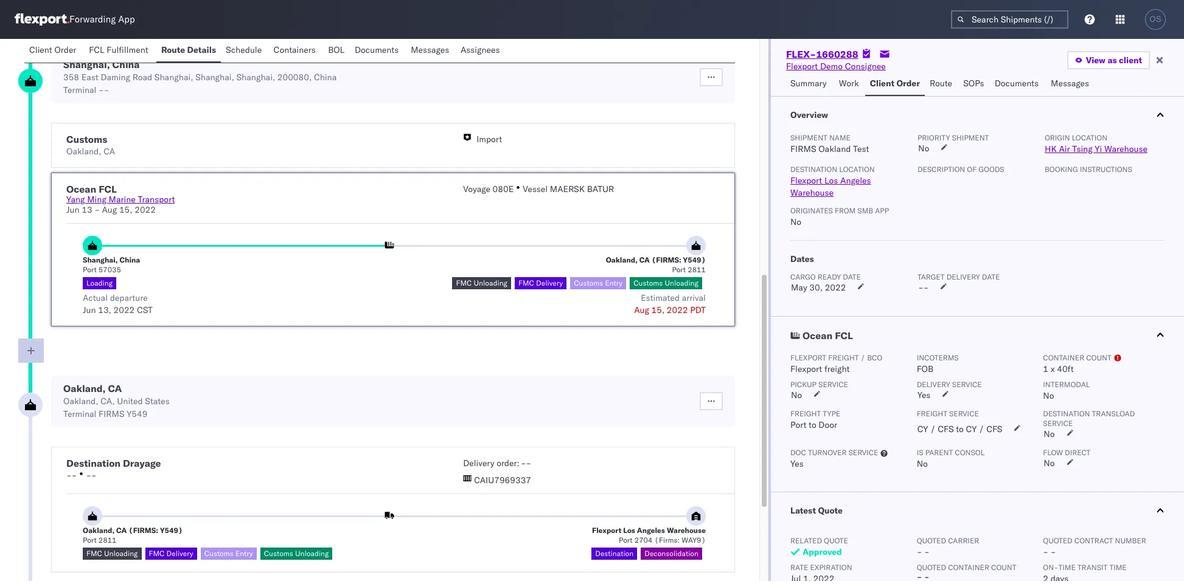 Task type: locate. For each thing, give the bounding box(es) containing it.
order up 358
[[54, 44, 76, 55]]

0 horizontal spatial order
[[54, 44, 76, 55]]

messages
[[411, 44, 449, 55], [1051, 78, 1089, 89]]

priority shipment
[[918, 133, 989, 142]]

goods
[[979, 165, 1004, 174]]

order:
[[497, 458, 520, 469]]

0 horizontal spatial ocean
[[66, 183, 96, 195]]

fcl inside ocean fcl yang ming marine transport jun 13 - aug 15, 2022
[[99, 183, 117, 195]]

1 horizontal spatial warehouse
[[790, 187, 834, 198]]

0 horizontal spatial firms
[[99, 409, 125, 420]]

originates
[[790, 206, 833, 215]]

freight
[[790, 410, 821, 419], [917, 410, 947, 419]]

/ left bco at the right bottom of page
[[861, 354, 865, 363]]

0 horizontal spatial route
[[161, 44, 185, 55]]

1 horizontal spatial ocean
[[803, 330, 833, 342]]

no up flow
[[1044, 429, 1055, 440]]

no down 'originates'
[[790, 217, 802, 228]]

quoted container count
[[917, 564, 1017, 573]]

2 cfs from the left
[[987, 424, 1003, 435]]

0 horizontal spatial 2811
[[98, 536, 117, 545]]

angeles
[[840, 175, 871, 186], [637, 526, 665, 536]]

ocean up "13"
[[66, 183, 96, 195]]

messages button down view
[[1046, 72, 1096, 96]]

hk air tsing yi warehouse link
[[1045, 144, 1148, 155]]

0 vertical spatial customs unloading
[[634, 279, 699, 288]]

0 horizontal spatial client order
[[29, 44, 76, 55]]

aug right "13"
[[102, 204, 117, 215]]

shanghai, china port 57035 loading actual departure jun 13, 2022 cst
[[83, 256, 153, 316]]

1 horizontal spatial oakland, ca (firms: y549) port 2811
[[606, 256, 706, 274]]

0 horizontal spatial freight
[[790, 410, 821, 419]]

freight down ocean fcl
[[828, 354, 859, 363]]

no down intermodal
[[1043, 391, 1054, 402]]

china up "57035"
[[120, 256, 140, 265]]

dates
[[790, 254, 814, 265]]

2 horizontal spatial warehouse
[[1104, 144, 1148, 155]]

2 vertical spatial fcl
[[835, 330, 853, 342]]

may 30, 2022
[[791, 282, 846, 293]]

count right container
[[991, 564, 1017, 573]]

caiu7969337
[[474, 475, 531, 486]]

1 vertical spatial app
[[875, 206, 889, 215]]

cy down service
[[966, 424, 977, 435]]

0 vertical spatial warehouse
[[1104, 144, 1148, 155]]

client order button down consignee
[[865, 72, 925, 96]]

15,
[[119, 204, 132, 215], [651, 305, 665, 316]]

x
[[1051, 364, 1055, 375]]

0 vertical spatial oakland, ca (firms: y549) port 2811
[[606, 256, 706, 274]]

entry
[[605, 279, 623, 288], [235, 550, 253, 559]]

quoted inside quoted contract number - -
[[1043, 537, 1073, 546]]

1 time from the left
[[1059, 564, 1076, 573]]

15, right ming
[[119, 204, 132, 215]]

no inside the intermodal no
[[1043, 391, 1054, 402]]

1 horizontal spatial customs entry
[[574, 279, 623, 288]]

1 horizontal spatial documents button
[[990, 72, 1046, 96]]

1 horizontal spatial freight
[[917, 410, 947, 419]]

1 horizontal spatial client order button
[[865, 72, 925, 96]]

quoted up on-
[[1043, 537, 1073, 546]]

route for route
[[930, 78, 952, 89]]

quoted down quoted carrier - -
[[917, 564, 946, 573]]

destination up flexport los angeles warehouse link
[[790, 165, 837, 174]]

0 vertical spatial order
[[54, 44, 76, 55]]

to down service
[[956, 424, 964, 435]]

app inside originates from smb app no
[[875, 206, 889, 215]]

is
[[917, 449, 924, 458]]

quoted inside quoted carrier - -
[[917, 537, 946, 546]]

summary button
[[786, 72, 834, 96]]

ca inside the "oakland, ca oakland, ca, united states terminal firms y549"
[[108, 383, 122, 395]]

voyage
[[463, 184, 490, 195]]

warehouse right yi
[[1104, 144, 1148, 155]]

firms
[[790, 144, 816, 155], [99, 409, 125, 420]]

documents button right the sops
[[990, 72, 1046, 96]]

2022 right ming
[[135, 204, 156, 215]]

ocean fcl button
[[771, 317, 1184, 354]]

client down consignee
[[870, 78, 895, 89]]

no down the priority
[[918, 143, 929, 154]]

1 terminal from the top
[[63, 85, 96, 96]]

shanghai, up "east"
[[63, 58, 110, 71]]

0 vertical spatial documents
[[355, 44, 399, 55]]

0 vertical spatial jun
[[66, 204, 79, 215]]

los down oakland
[[825, 175, 838, 186]]

no down is
[[917, 459, 928, 470]]

1 vertical spatial china
[[314, 72, 337, 83]]

fmc
[[456, 279, 472, 288], [519, 279, 534, 288], [86, 550, 102, 559], [149, 550, 165, 559]]

latest quote
[[790, 506, 843, 517]]

0 vertical spatial documents button
[[350, 39, 406, 63]]

messages left assignees
[[411, 44, 449, 55]]

forwarding app
[[69, 14, 135, 25]]

messages down view
[[1051, 78, 1089, 89]]

location for tsing
[[1072, 133, 1108, 142]]

instructions
[[1080, 165, 1132, 174]]

jun inside ocean fcl yang ming marine transport jun 13 - aug 15, 2022
[[66, 204, 79, 215]]

jun left "13"
[[66, 204, 79, 215]]

1 vertical spatial ocean
[[803, 330, 833, 342]]

0 horizontal spatial client
[[29, 44, 52, 55]]

shanghai, up "57035"
[[83, 256, 118, 265]]

1 horizontal spatial angeles
[[840, 175, 871, 186]]

loading
[[86, 279, 113, 288]]

-
[[99, 85, 104, 96], [104, 85, 109, 96], [94, 204, 100, 215], [918, 282, 924, 293], [924, 282, 929, 293], [521, 458, 526, 469], [526, 458, 531, 469], [66, 470, 72, 481], [72, 470, 77, 481], [86, 470, 91, 481], [91, 470, 97, 481], [917, 547, 922, 558], [924, 547, 930, 558], [1043, 547, 1049, 558], [1051, 547, 1056, 558]]

transport
[[138, 194, 175, 205]]

1 vertical spatial client order button
[[865, 72, 925, 96]]

/ down freight service
[[930, 424, 936, 435]]

0 vertical spatial 2811
[[688, 265, 706, 274]]

0 horizontal spatial los
[[623, 526, 635, 536]]

0 horizontal spatial y549)
[[160, 526, 183, 536]]

flex-1660288
[[786, 48, 858, 60]]

door
[[819, 420, 837, 431]]

yes down fob
[[917, 390, 931, 401]]

jun down actual
[[83, 305, 96, 316]]

vessel maersk batur
[[523, 184, 614, 195]]

turnover
[[808, 449, 847, 458]]

fcl
[[89, 44, 104, 55], [99, 183, 117, 195], [835, 330, 853, 342]]

ocean inside ocean fcl yang ming marine transport jun 13 - aug 15, 2022
[[66, 183, 96, 195]]

0 vertical spatial terminal
[[63, 85, 96, 96]]

1 horizontal spatial yes
[[917, 390, 931, 401]]

messages button left assignees
[[406, 39, 456, 63]]

warehouse up way9)
[[667, 526, 706, 536]]

1660288
[[816, 48, 858, 60]]

port inside flexport los angeles warehouse port 2704 (firms: way9)
[[619, 536, 633, 545]]

china inside shanghai, china port 57035 loading actual departure jun 13, 2022 cst
[[120, 256, 140, 265]]

freight up door
[[790, 410, 821, 419]]

freight up cy / cfs to cy / cfs
[[917, 410, 947, 419]]

1 horizontal spatial 15,
[[651, 305, 665, 316]]

service right turnover
[[849, 449, 878, 458]]

2 terminal from the top
[[63, 409, 96, 420]]

china down fulfillment
[[112, 58, 140, 71]]

estimated arrival aug 15, 2022 pdt
[[634, 293, 706, 316]]

0 vertical spatial client order button
[[24, 39, 84, 63]]

description of goods
[[918, 165, 1004, 174]]

ca inside customs oakland, ca
[[104, 146, 115, 157]]

flexport freight / bco flexport freight
[[790, 354, 882, 375]]

1 cy from the left
[[917, 424, 928, 435]]

customs
[[66, 133, 107, 145], [574, 279, 603, 288], [634, 279, 663, 288], [204, 550, 234, 559], [264, 550, 293, 559]]

2 time from the left
[[1110, 564, 1127, 573]]

(firms:
[[652, 256, 681, 265], [129, 526, 158, 536]]

freight up the pickup service
[[825, 364, 850, 375]]

1 vertical spatial client order
[[870, 78, 920, 89]]

1 date from the left
[[843, 273, 861, 282]]

assignees
[[461, 44, 500, 55]]

0 horizontal spatial customs entry
[[204, 550, 253, 559]]

related
[[790, 537, 822, 546]]

0 vertical spatial messages button
[[406, 39, 456, 63]]

2 date from the left
[[982, 273, 1000, 282]]

client order button up 358
[[24, 39, 84, 63]]

documents button right bol at the left of page
[[350, 39, 406, 63]]

jun
[[66, 204, 79, 215], [83, 305, 96, 316]]

time
[[1059, 564, 1076, 573], [1110, 564, 1127, 573]]

terminal left y549
[[63, 409, 96, 420]]

fcl for ocean fcl
[[835, 330, 853, 342]]

1 vertical spatial messages button
[[1046, 72, 1096, 96]]

date right delivery
[[982, 273, 1000, 282]]

destination left drayage
[[66, 458, 121, 470]]

destination inside destination transload service
[[1043, 410, 1090, 419]]

--
[[918, 282, 929, 293], [66, 470, 77, 481], [86, 470, 97, 481]]

flexport inside flexport los angeles warehouse port 2704 (firms: way9)
[[592, 526, 622, 536]]

1 horizontal spatial client order
[[870, 78, 920, 89]]

booking
[[1045, 165, 1078, 174]]

documents button
[[350, 39, 406, 63], [990, 72, 1046, 96]]

40ft
[[1057, 364, 1074, 375]]

freight for freight type port to door
[[790, 410, 821, 419]]

to left door
[[809, 420, 817, 431]]

date for --
[[982, 273, 1000, 282]]

0 horizontal spatial yes
[[790, 459, 804, 470]]

0 vertical spatial count
[[1086, 354, 1112, 363]]

name
[[829, 133, 851, 142]]

0 vertical spatial customs entry
[[574, 279, 623, 288]]

aug inside ocean fcl yang ming marine transport jun 13 - aug 15, 2022
[[102, 204, 117, 215]]

1 vertical spatial customs entry
[[204, 550, 253, 559]]

vessel
[[523, 184, 548, 195]]

1 horizontal spatial cy
[[966, 424, 977, 435]]

order left route button
[[897, 78, 920, 89]]

1 vertical spatial count
[[991, 564, 1017, 573]]

time right transit
[[1110, 564, 1127, 573]]

type
[[823, 410, 841, 419]]

0 horizontal spatial jun
[[66, 204, 79, 215]]

quoted left carrier
[[917, 537, 946, 546]]

no
[[918, 143, 929, 154], [790, 217, 802, 228], [791, 390, 802, 401], [1043, 391, 1054, 402], [1044, 429, 1055, 440], [1044, 458, 1055, 469], [917, 459, 928, 470]]

may
[[791, 282, 807, 293]]

0 horizontal spatial angeles
[[637, 526, 665, 536]]

date right ready
[[843, 273, 861, 282]]

customs inside customs oakland, ca
[[66, 133, 107, 145]]

angeles up 2704
[[637, 526, 665, 536]]

aug down estimated
[[634, 305, 649, 316]]

location inside destination location flexport los angeles warehouse
[[839, 165, 875, 174]]

flow direct
[[1043, 449, 1091, 458]]

service up flow
[[1043, 419, 1073, 428]]

1 vertical spatial fcl
[[99, 183, 117, 195]]

freight inside freight type port to door
[[790, 410, 821, 419]]

2 vertical spatial warehouse
[[667, 526, 706, 536]]

parent
[[925, 449, 953, 458]]

oakland, inside customs oakland, ca
[[66, 146, 101, 157]]

fcl inside button
[[835, 330, 853, 342]]

0 horizontal spatial cfs
[[938, 424, 954, 435]]

firms down shipment
[[790, 144, 816, 155]]

warehouse up 'originates'
[[790, 187, 834, 198]]

0 horizontal spatial messages
[[411, 44, 449, 55]]

bol
[[328, 44, 345, 55]]

los up 2704
[[623, 526, 635, 536]]

china down bol button
[[314, 72, 337, 83]]

yes down doc
[[790, 459, 804, 470]]

details
[[187, 44, 216, 55]]

0 vertical spatial route
[[161, 44, 185, 55]]

delivery service
[[917, 380, 982, 389]]

app up fulfillment
[[118, 14, 135, 25]]

shanghai, china 358 east daming road shanghai, shanghai, shanghai, 200080, china terminal --
[[63, 58, 337, 96]]

los inside destination location flexport los angeles warehouse
[[825, 175, 838, 186]]

ocean up flexport freight / bco flexport freight
[[803, 330, 833, 342]]

2 vertical spatial china
[[120, 256, 140, 265]]

location down test
[[839, 165, 875, 174]]

location up hk air tsing yi warehouse "link"
[[1072, 133, 1108, 142]]

0 vertical spatial freight
[[828, 354, 859, 363]]

0 vertical spatial client
[[29, 44, 52, 55]]

2022 inside shanghai, china port 57035 loading actual departure jun 13, 2022 cst
[[114, 305, 135, 316]]

client order down flexport. image
[[29, 44, 76, 55]]

containers
[[274, 44, 316, 55]]

1 vertical spatial location
[[839, 165, 875, 174]]

quoted for count
[[917, 564, 946, 573]]

flexport for flexport demo consignee
[[786, 61, 818, 72]]

route left the sops
[[930, 78, 952, 89]]

count right "container"
[[1086, 354, 1112, 363]]

1 horizontal spatial to
[[956, 424, 964, 435]]

firms down ca,
[[99, 409, 125, 420]]

57035
[[98, 265, 121, 274]]

1 vertical spatial 2811
[[98, 536, 117, 545]]

15, down estimated
[[651, 305, 665, 316]]

2811
[[688, 265, 706, 274], [98, 536, 117, 545]]

angeles up smb on the right
[[840, 175, 871, 186]]

time left transit
[[1059, 564, 1076, 573]]

app right smb on the right
[[875, 206, 889, 215]]

1 horizontal spatial (firms:
[[652, 256, 681, 265]]

route left details
[[161, 44, 185, 55]]

pickup
[[790, 380, 817, 389]]

1 vertical spatial messages
[[1051, 78, 1089, 89]]

0 vertical spatial client order
[[29, 44, 76, 55]]

customs entry
[[574, 279, 623, 288], [204, 550, 253, 559]]

1 horizontal spatial route
[[930, 78, 952, 89]]

no down flow
[[1044, 458, 1055, 469]]

delivery
[[536, 279, 563, 288], [917, 380, 950, 389], [463, 458, 494, 469], [166, 550, 193, 559]]

0 vertical spatial yes
[[917, 390, 931, 401]]

-- for destination
[[66, 470, 77, 481]]

cy up is
[[917, 424, 928, 435]]

2 freight from the left
[[917, 410, 947, 419]]

documents right sops button
[[995, 78, 1039, 89]]

1 vertical spatial y549)
[[160, 526, 183, 536]]

los
[[825, 175, 838, 186], [623, 526, 635, 536]]

1 vertical spatial terminal
[[63, 409, 96, 420]]

0 horizontal spatial location
[[839, 165, 875, 174]]

shanghai, inside shanghai, china port 57035 loading actual departure jun 13, 2022 cst
[[83, 256, 118, 265]]

1 vertical spatial jun
[[83, 305, 96, 316]]

of
[[967, 165, 977, 174]]

0 vertical spatial firms
[[790, 144, 816, 155]]

shanghai, down schedule button at the top of page
[[236, 72, 275, 83]]

latest
[[790, 506, 816, 517]]

client down flexport. image
[[29, 44, 52, 55]]

1 vertical spatial angeles
[[637, 526, 665, 536]]

ocean inside button
[[803, 330, 833, 342]]

freight for freight service
[[917, 410, 947, 419]]

1 horizontal spatial time
[[1110, 564, 1127, 573]]

on-
[[1043, 564, 1059, 573]]

estimated
[[641, 293, 680, 304]]

0 vertical spatial china
[[112, 58, 140, 71]]

ocean
[[66, 183, 96, 195], [803, 330, 833, 342]]

15, inside estimated arrival aug 15, 2022 pdt
[[651, 305, 665, 316]]

route for route details
[[161, 44, 185, 55]]

intermodal
[[1043, 380, 1090, 389]]

1 horizontal spatial app
[[875, 206, 889, 215]]

work button
[[834, 72, 865, 96]]

to inside freight type port to door
[[809, 420, 817, 431]]

to for cy
[[956, 424, 964, 435]]

client order down consignee
[[870, 78, 920, 89]]

expiration
[[810, 564, 852, 573]]

1 horizontal spatial client
[[870, 78, 895, 89]]

transit
[[1078, 564, 1108, 573]]

originates from smb app no
[[790, 206, 889, 228]]

documents right bol button
[[355, 44, 399, 55]]

sops button
[[959, 72, 990, 96]]

2704
[[635, 536, 653, 545]]

maersk
[[550, 184, 585, 195]]

summary
[[790, 78, 827, 89]]

1 vertical spatial los
[[623, 526, 635, 536]]

destination inside destination location flexport los angeles warehouse
[[790, 165, 837, 174]]

destination for drayage
[[66, 458, 121, 470]]

1 horizontal spatial firms
[[790, 144, 816, 155]]

0 horizontal spatial date
[[843, 273, 861, 282]]

documents
[[355, 44, 399, 55], [995, 78, 1039, 89]]

2022 down 'departure'
[[114, 305, 135, 316]]

destination down the intermodal no
[[1043, 410, 1090, 419]]

terminal down 358
[[63, 85, 96, 96]]

/ down service
[[979, 424, 984, 435]]

2022 down the arrival
[[667, 305, 688, 316]]

client order
[[29, 44, 76, 55], [870, 78, 920, 89]]

1 horizontal spatial customs unloading
[[634, 279, 699, 288]]

1 vertical spatial fmc delivery
[[149, 550, 193, 559]]

china for shanghai, china 358 east daming road shanghai, shanghai, shanghai, 200080, china terminal --
[[112, 58, 140, 71]]

1 vertical spatial firms
[[99, 409, 125, 420]]

0 vertical spatial aug
[[102, 204, 117, 215]]

1 freight from the left
[[790, 410, 821, 419]]

quoted for -
[[917, 537, 946, 546]]

firms inside the "oakland, ca oakland, ca, united states terminal firms y549"
[[99, 409, 125, 420]]

0 horizontal spatial aug
[[102, 204, 117, 215]]

location inside origin location hk air tsing yi warehouse
[[1072, 133, 1108, 142]]



Task type: describe. For each thing, give the bounding box(es) containing it.
1 vertical spatial documents button
[[990, 72, 1046, 96]]

test
[[853, 144, 869, 155]]

cargo
[[790, 273, 816, 282]]

warehouse inside flexport los angeles warehouse port 2704 (firms: way9)
[[667, 526, 706, 536]]

shipment name firms oakland test
[[790, 133, 869, 155]]

import
[[477, 134, 502, 145]]

0 horizontal spatial (firms:
[[129, 526, 158, 536]]

freight type port to door
[[790, 410, 841, 431]]

1 vertical spatial order
[[897, 78, 920, 89]]

0 horizontal spatial messages button
[[406, 39, 456, 63]]

destination drayage
[[66, 458, 161, 470]]

rate expiration
[[790, 564, 852, 573]]

1 cfs from the left
[[938, 424, 954, 435]]

0 horizontal spatial documents
[[355, 44, 399, 55]]

related quote
[[790, 537, 848, 546]]

- inside ocean fcl yang ming marine transport jun 13 - aug 15, 2022
[[94, 204, 100, 215]]

080e
[[493, 184, 514, 195]]

origin location hk air tsing yi warehouse
[[1045, 133, 1148, 155]]

1 horizontal spatial /
[[930, 424, 936, 435]]

0 horizontal spatial count
[[991, 564, 1017, 573]]

port inside freight type port to door
[[790, 420, 807, 431]]

batur
[[587, 184, 614, 195]]

to for door
[[809, 420, 817, 431]]

flexport demo consignee link
[[786, 60, 886, 72]]

customs oakland, ca
[[66, 133, 115, 157]]

client order for client order button to the left
[[29, 44, 76, 55]]

consol
[[955, 449, 985, 458]]

-- for target
[[918, 282, 929, 293]]

0 vertical spatial app
[[118, 14, 135, 25]]

2 horizontal spatial /
[[979, 424, 984, 435]]

port inside shanghai, china port 57035 loading actual departure jun 13, 2022 cst
[[83, 265, 97, 274]]

freight service
[[917, 410, 979, 419]]

on-time transit time
[[1043, 564, 1127, 573]]

1 horizontal spatial messages button
[[1046, 72, 1096, 96]]

warehouse inside origin location hk air tsing yi warehouse
[[1104, 144, 1148, 155]]

as
[[1108, 55, 1117, 66]]

fcl for ocean fcl yang ming marine transport jun 13 - aug 15, 2022
[[99, 183, 117, 195]]

angeles inside destination location flexport los angeles warehouse
[[840, 175, 871, 186]]

approved
[[803, 547, 842, 558]]

los inside flexport los angeles warehouse port 2704 (firms: way9)
[[623, 526, 635, 536]]

1 vertical spatial customs unloading
[[264, 550, 329, 559]]

flexport for flexport los angeles warehouse port 2704 (firms: way9)
[[592, 526, 622, 536]]

shanghai, down route details button
[[154, 72, 193, 83]]

service
[[949, 410, 979, 419]]

quoted for number
[[1043, 537, 1073, 546]]

1 vertical spatial freight
[[825, 364, 850, 375]]

1 horizontal spatial count
[[1086, 354, 1112, 363]]

1 vertical spatial client
[[870, 78, 895, 89]]

1 horizontal spatial y549)
[[683, 256, 706, 265]]

1 horizontal spatial fmc delivery
[[519, 279, 563, 288]]

origin
[[1045, 133, 1070, 142]]

pickup service
[[790, 380, 848, 389]]

flexport. image
[[15, 13, 69, 26]]

china for shanghai, china port 57035 loading actual departure jun 13, 2022 cst
[[120, 256, 140, 265]]

fcl fulfillment button
[[84, 39, 156, 63]]

1 horizontal spatial messages
[[1051, 78, 1089, 89]]

os
[[1150, 15, 1161, 24]]

2022 inside ocean fcl yang ming marine transport jun 13 - aug 15, 2022
[[135, 204, 156, 215]]

description
[[918, 165, 965, 174]]

rate
[[790, 564, 808, 573]]

terminal inside the "oakland, ca oakland, ca, united states terminal firms y549"
[[63, 409, 96, 420]]

departure
[[110, 293, 148, 304]]

2022 inside estimated arrival aug 15, 2022 pdt
[[667, 305, 688, 316]]

no inside is parent consol no
[[917, 459, 928, 470]]

flexport inside destination location flexport los angeles warehouse
[[790, 175, 822, 186]]

/ inside flexport freight / bco flexport freight
[[861, 354, 865, 363]]

carrier
[[948, 537, 979, 546]]

0 vertical spatial messages
[[411, 44, 449, 55]]

cst
[[137, 305, 153, 316]]

0 horizontal spatial documents button
[[350, 39, 406, 63]]

warehouse inside destination location flexport los angeles warehouse
[[790, 187, 834, 198]]

0 horizontal spatial fmc delivery
[[149, 550, 193, 559]]

service inside destination transload service
[[1043, 419, 1073, 428]]

transload
[[1092, 410, 1135, 419]]

cargo ready date
[[790, 273, 861, 282]]

view as client button
[[1067, 51, 1150, 69]]

1 horizontal spatial documents
[[995, 78, 1039, 89]]

flow
[[1043, 449, 1063, 458]]

2022 down ready
[[825, 282, 846, 293]]

tsing
[[1072, 144, 1093, 155]]

fulfillment
[[107, 44, 148, 55]]

1
[[1043, 364, 1049, 375]]

os button
[[1142, 5, 1170, 33]]

0 horizontal spatial client order button
[[24, 39, 84, 63]]

destination location flexport los angeles warehouse
[[790, 165, 875, 198]]

flexport for flexport freight / bco flexport freight
[[790, 354, 826, 363]]

angeles inside flexport los angeles warehouse port 2704 (firms: way9)
[[637, 526, 665, 536]]

target delivery date
[[918, 273, 1000, 282]]

work
[[839, 78, 859, 89]]

destination for location
[[790, 165, 837, 174]]

drayage
[[123, 458, 161, 470]]

assignees button
[[456, 39, 507, 63]]

shipment
[[790, 133, 828, 142]]

ocean for ocean fcl yang ming marine transport jun 13 - aug 15, 2022
[[66, 183, 96, 195]]

container
[[948, 564, 989, 573]]

terminal inside shanghai, china 358 east daming road shanghai, shanghai, shanghai, 200080, china terminal --
[[63, 85, 96, 96]]

overview
[[790, 110, 828, 120]]

ocean for ocean fcl
[[803, 330, 833, 342]]

cy / cfs to cy / cfs
[[917, 424, 1003, 435]]

hk
[[1045, 144, 1057, 155]]

booking instructions
[[1045, 165, 1132, 174]]

358
[[63, 72, 79, 83]]

route details button
[[156, 39, 221, 63]]

demo
[[820, 61, 843, 72]]

date for may 30, 2022
[[843, 273, 861, 282]]

no down pickup
[[791, 390, 802, 401]]

schedule button
[[221, 39, 269, 63]]

quoted carrier - -
[[917, 537, 979, 558]]

y549
[[127, 409, 147, 420]]

aug inside estimated arrival aug 15, 2022 pdt
[[634, 305, 649, 316]]

0 vertical spatial entry
[[605, 279, 623, 288]]

1 vertical spatial fmc unloading
[[86, 550, 138, 559]]

0 vertical spatial fmc unloading
[[456, 279, 508, 288]]

ocean fcl
[[803, 330, 853, 342]]

yang ming marine transport link
[[66, 194, 175, 205]]

1 vertical spatial oakland, ca (firms: y549) port 2811
[[83, 526, 183, 545]]

oakland, ca oakland, ca, united states terminal firms y549
[[63, 383, 170, 420]]

arrival
[[682, 293, 706, 304]]

destination for transload
[[1043, 410, 1090, 419]]

jun inside shanghai, china port 57035 loading actual departure jun 13, 2022 cst
[[83, 305, 96, 316]]

client order for the right client order button
[[870, 78, 920, 89]]

15, inside ocean fcl yang ming marine transport jun 13 - aug 15, 2022
[[119, 204, 132, 215]]

east
[[81, 72, 98, 83]]

Search Shipments (/) text field
[[951, 10, 1069, 29]]

flex-
[[786, 48, 816, 60]]

pdt
[[690, 305, 706, 316]]

2 cy from the left
[[966, 424, 977, 435]]

service up service
[[952, 380, 982, 389]]

fcl inside button
[[89, 44, 104, 55]]

from
[[835, 206, 856, 215]]

200080,
[[277, 72, 312, 83]]

view
[[1086, 55, 1106, 66]]

number
[[1115, 537, 1146, 546]]

destination down flexport los angeles warehouse port 2704 (firms: way9)
[[595, 550, 634, 559]]

ca,
[[101, 396, 115, 407]]

flexport demo consignee
[[786, 61, 886, 72]]

united
[[117, 396, 143, 407]]

deconsolidation
[[645, 550, 699, 559]]

ready
[[818, 273, 841, 282]]

container count
[[1043, 354, 1112, 363]]

1 horizontal spatial --
[[86, 470, 97, 481]]

delivery
[[947, 273, 980, 282]]

firms inside shipment name firms oakland test
[[790, 144, 816, 155]]

target
[[918, 273, 945, 282]]

quote
[[818, 506, 843, 517]]

1 vertical spatial entry
[[235, 550, 253, 559]]

way9)
[[682, 536, 706, 545]]

location for angeles
[[839, 165, 875, 174]]

priority
[[918, 133, 950, 142]]

oakland
[[819, 144, 851, 155]]

yi
[[1095, 144, 1102, 155]]

doc turnover service
[[790, 449, 878, 458]]

1 horizontal spatial 2811
[[688, 265, 706, 274]]

no inside originates from smb app no
[[790, 217, 802, 228]]

shanghai, down details
[[195, 72, 234, 83]]

service down flexport freight / bco flexport freight
[[819, 380, 848, 389]]



Task type: vqa. For each thing, say whether or not it's contained in the screenshot.


